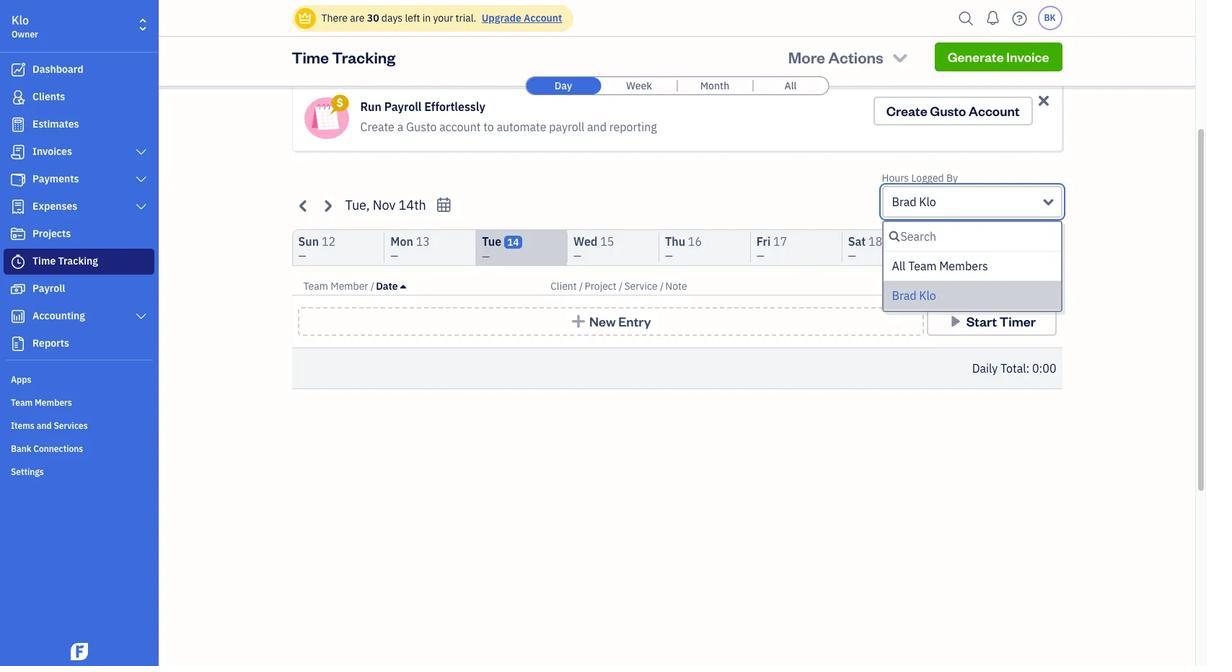 Task type: locate. For each thing, give the bounding box(es) containing it.
learn right in
[[438, 23, 463, 36]]

1 learn more from the left
[[438, 23, 488, 36]]

gusto left account
[[406, 120, 437, 134]]

by inside don't miss a billable moment by staying on top of billable hours.
[[949, 12, 960, 25]]

brad down hours
[[892, 195, 917, 209]]

chevron large down image inside payments link
[[135, 174, 148, 185]]

— inside wed 15 —
[[574, 250, 582, 263]]

2 vertical spatial chevron large down image
[[135, 201, 148, 213]]

4 / from the left
[[660, 280, 664, 293]]

1 horizontal spatial all
[[892, 259, 906, 273]]

— for thu
[[665, 250, 673, 263]]

items and services link
[[4, 415, 154, 437]]

projects link
[[4, 222, 154, 248]]

/ left status link
[[1017, 280, 1021, 293]]

1 horizontal spatial tracking
[[332, 47, 396, 67]]

— down sat
[[848, 250, 856, 263]]

a left account
[[397, 120, 404, 134]]

— down 'mon'
[[391, 250, 399, 263]]

tracking
[[332, 47, 396, 67], [58, 255, 98, 268]]

days
[[382, 12, 403, 25]]

choose a date image
[[436, 197, 452, 214]]

owner
[[12, 29, 38, 40]]

by left staying
[[949, 12, 960, 25]]

1 brad from the top
[[892, 195, 917, 209]]

1 horizontal spatial team
[[303, 280, 328, 293]]

the right with
[[431, 12, 446, 25]]

learn more for staying
[[934, 23, 985, 36]]

by right or at left
[[488, 12, 499, 25]]

1 the from the left
[[431, 12, 446, 25]]

0 horizontal spatial time
[[32, 255, 56, 268]]

0 vertical spatial time
[[292, 47, 329, 67]]

14th
[[399, 197, 426, 214]]

time left you've
[[728, 12, 748, 25]]

0 vertical spatial brad klo
[[892, 195, 936, 209]]

1 horizontal spatial members
[[940, 259, 988, 273]]

create
[[887, 102, 928, 119], [360, 120, 395, 134]]

all down more actions
[[785, 79, 797, 92]]

account inside button
[[969, 102, 1020, 119]]

/ left date
[[371, 280, 375, 293]]

learn right worked.
[[671, 23, 697, 36]]

3 learn from the left
[[934, 23, 959, 36]]

klo
[[12, 13, 29, 27], [920, 195, 936, 209], [920, 289, 936, 303]]

search image
[[955, 8, 978, 29]]

2 horizontal spatial time
[[992, 280, 1014, 293]]

2 horizontal spatial team
[[909, 259, 937, 273]]

dashboard image
[[9, 63, 27, 77]]

tue,
[[345, 197, 370, 214]]

1 vertical spatial and
[[37, 421, 52, 432]]

generate invoice
[[948, 48, 1050, 65]]

1 horizontal spatial time tracking
[[292, 47, 396, 67]]

brad klo down hours logged by
[[892, 195, 936, 209]]

1 vertical spatial time
[[32, 255, 56, 268]]

list box
[[884, 252, 1061, 311]]

estimates
[[32, 118, 79, 131]]

1 vertical spatial :
[[1027, 362, 1030, 376]]

items and services
[[11, 421, 88, 432]]

and right items
[[37, 421, 52, 432]]

14
[[507, 236, 519, 249]]

members
[[940, 259, 988, 273], [35, 398, 72, 408]]

member
[[331, 280, 368, 293]]

learn more for time
[[671, 23, 722, 36]]

0 horizontal spatial and
[[37, 421, 52, 432]]

1 vertical spatial payroll
[[32, 282, 65, 295]]

accounting link
[[4, 304, 154, 330]]

all right sat 18 —
[[892, 259, 906, 273]]

1 vertical spatial account
[[969, 102, 1020, 119]]

— for wed
[[574, 250, 582, 263]]

total up the time link
[[994, 241, 1020, 255]]

account left close "image"
[[969, 102, 1020, 119]]

time inside main element
[[32, 255, 56, 268]]

time tracking down can
[[292, 47, 396, 67]]

payroll up accounting on the top left of the page
[[32, 282, 65, 295]]

learn right "hours."
[[934, 23, 959, 36]]

expenses
[[32, 200, 77, 213]]

1 horizontal spatial :
[[1027, 362, 1030, 376]]

note link
[[666, 280, 687, 293]]

1 horizontal spatial and
[[587, 120, 607, 134]]

1 vertical spatial members
[[35, 398, 72, 408]]

—
[[298, 250, 306, 263], [391, 250, 399, 263], [574, 250, 582, 263], [665, 250, 673, 263], [757, 250, 765, 263], [848, 250, 856, 263], [482, 250, 490, 263]]

your right in
[[433, 12, 453, 25]]

settings link
[[4, 461, 154, 483]]

0 horizontal spatial a
[[397, 120, 404, 134]]

the right for
[[711, 12, 726, 25]]

tracking down projects link
[[58, 255, 98, 268]]

service link
[[625, 280, 660, 293]]

time / status
[[992, 280, 1051, 293]]

by inside you can track time with the timer, or by logging time manually.
[[488, 12, 499, 25]]

Search search field
[[884, 228, 1061, 245]]

0 vertical spatial payroll
[[384, 100, 422, 114]]

client / project / service / note
[[551, 280, 687, 293]]

2 brad klo from the top
[[892, 289, 936, 303]]

2 horizontal spatial learn more
[[934, 23, 985, 36]]

0 vertical spatial total
[[994, 241, 1020, 255]]

service
[[625, 280, 658, 293]]

1 horizontal spatial by
[[949, 12, 960, 25]]

timer image
[[9, 255, 27, 269]]

client
[[551, 280, 577, 293]]

1 learn from the left
[[438, 23, 463, 36]]

time left with
[[386, 12, 407, 25]]

1 horizontal spatial create
[[887, 102, 928, 119]]

generate
[[948, 48, 1004, 65]]

reports link
[[4, 331, 154, 357]]

0 horizontal spatial learn
[[438, 23, 463, 36]]

chevron large down image inside expenses link
[[135, 201, 148, 213]]

1 horizontal spatial gusto
[[930, 102, 966, 119]]

members up items and services
[[35, 398, 72, 408]]

1 vertical spatial create
[[360, 120, 395, 134]]

automate
[[497, 120, 547, 134]]

more for timer,
[[465, 23, 488, 36]]

bank connections
[[11, 444, 83, 455]]

brad down all team members
[[892, 289, 917, 303]]

team for team member /
[[303, 280, 328, 293]]

: right daily
[[1027, 362, 1030, 376]]

team member /
[[303, 280, 375, 293]]

0 horizontal spatial members
[[35, 398, 72, 408]]

all link
[[753, 77, 828, 95]]

— down sun
[[298, 250, 306, 263]]

0 vertical spatial all
[[785, 79, 797, 92]]

the inside you can track time with the timer, or by logging time manually.
[[431, 12, 446, 25]]

0 horizontal spatial team
[[11, 398, 33, 408]]

0 horizontal spatial time tracking
[[32, 255, 98, 268]]

invoices link
[[4, 139, 154, 165]]

hours.
[[903, 23, 931, 36]]

klo down all team members
[[920, 289, 936, 303]]

time left status link
[[992, 280, 1014, 293]]

learn more
[[438, 23, 488, 36], [671, 23, 722, 36], [934, 23, 985, 36]]

0 vertical spatial klo
[[12, 13, 29, 27]]

date
[[376, 280, 398, 293]]

payroll link
[[4, 276, 154, 302]]

2 horizontal spatial learn
[[934, 23, 959, 36]]

team left the "member"
[[303, 280, 328, 293]]

0 horizontal spatial :
[[1020, 241, 1023, 255]]

chevron large down image up payments link
[[135, 146, 148, 158]]

day
[[555, 79, 572, 92]]

0 vertical spatial brad
[[892, 195, 917, 209]]

1 horizontal spatial time
[[292, 47, 329, 67]]

payments
[[32, 172, 79, 185]]

timer
[[1000, 313, 1036, 330]]

brad klo button
[[882, 186, 1063, 218]]

— inside fri 17 —
[[757, 250, 765, 263]]

tue 14 —
[[482, 235, 519, 263]]

all
[[785, 79, 797, 92], [892, 259, 906, 273]]

learn for for
[[671, 23, 697, 36]]

team down search search field
[[909, 259, 937, 273]]

chevrondown image
[[890, 47, 910, 67]]

1 horizontal spatial account
[[969, 102, 1020, 119]]

2 learn from the left
[[671, 23, 697, 36]]

generate invoice button
[[935, 43, 1063, 71]]

1 vertical spatial a
[[397, 120, 404, 134]]

chevron large down image inside invoices 'link'
[[135, 146, 148, 158]]

fri 17 —
[[757, 235, 787, 263]]

chart image
[[9, 310, 27, 324]]

1 vertical spatial gusto
[[406, 120, 437, 134]]

— inside thu 16 —
[[665, 250, 673, 263]]

15
[[601, 235, 614, 249]]

1 horizontal spatial the
[[711, 12, 726, 25]]

learn for with
[[438, 23, 463, 36]]

1 / from the left
[[371, 280, 375, 293]]

miss
[[842, 12, 863, 25]]

3 chevron large down image from the top
[[135, 201, 148, 213]]

learn
[[438, 23, 463, 36], [671, 23, 697, 36], [934, 23, 959, 36]]

0 horizontal spatial all
[[785, 79, 797, 92]]

plus image
[[570, 315, 587, 329]]

caretup image
[[400, 281, 406, 292]]

— for sat
[[848, 250, 856, 263]]

brad klo
[[892, 195, 936, 209], [892, 289, 936, 303]]

learn more for timer,
[[438, 23, 488, 36]]

by
[[947, 172, 958, 185]]

klo owner
[[12, 13, 38, 40]]

team down apps
[[11, 398, 33, 408]]

more
[[465, 23, 488, 36], [699, 23, 722, 36], [962, 23, 985, 36], [789, 47, 826, 67]]

0 horizontal spatial payroll
[[32, 282, 65, 295]]

time tracking down projects link
[[32, 255, 98, 268]]

0 vertical spatial create
[[887, 102, 928, 119]]

you've
[[751, 12, 780, 25]]

— down the thu
[[665, 250, 673, 263]]

manually.
[[391, 23, 435, 36]]

0 horizontal spatial create
[[360, 120, 395, 134]]

— inside "sun 12 —"
[[298, 250, 306, 263]]

1 vertical spatial brad
[[892, 289, 917, 303]]

chevron large down image down invoices 'link'
[[135, 174, 148, 185]]

time tracking inside time tracking link
[[32, 255, 98, 268]]

week
[[626, 79, 652, 92]]

/ left note
[[660, 280, 664, 293]]

0 horizontal spatial gusto
[[406, 120, 437, 134]]

0 horizontal spatial tracking
[[58, 255, 98, 268]]

team inside main element
[[11, 398, 33, 408]]

trial.
[[456, 12, 477, 25]]

0 vertical spatial time tracking
[[292, 47, 396, 67]]

a right miss at the right top of the page
[[865, 12, 870, 25]]

1 vertical spatial tracking
[[58, 255, 98, 268]]

billable right miss at the right top of the page
[[873, 12, 906, 25]]

1 vertical spatial time tracking
[[32, 255, 98, 268]]

by
[[488, 12, 499, 25], [949, 12, 960, 25]]

note
[[666, 280, 687, 293]]

1 horizontal spatial learn
[[671, 23, 697, 36]]

— inside mon 13 —
[[391, 250, 399, 263]]

— inside sat 18 —
[[848, 250, 856, 263]]

time tracking link
[[4, 249, 154, 275]]

chevron large down image for invoices
[[135, 146, 148, 158]]

sat
[[848, 235, 866, 249]]

payroll inside main element
[[32, 282, 65, 295]]

and right payroll
[[587, 120, 607, 134]]

gusto
[[930, 102, 966, 119], [406, 120, 437, 134]]

status
[[1022, 280, 1051, 293]]

13
[[416, 235, 430, 249]]

klo down logged
[[920, 195, 936, 209]]

2 vertical spatial team
[[11, 398, 33, 408]]

1 horizontal spatial payroll
[[384, 100, 422, 114]]

gusto down 'generate'
[[930, 102, 966, 119]]

0 horizontal spatial learn more
[[438, 23, 488, 36]]

0 horizontal spatial your
[[433, 12, 453, 25]]

0 vertical spatial and
[[587, 120, 607, 134]]

0 vertical spatial a
[[865, 12, 870, 25]]

2 the from the left
[[711, 12, 726, 25]]

1 horizontal spatial your
[[641, 12, 661, 25]]

the inside accurately bill your clients for the time you've worked.
[[711, 12, 726, 25]]

go to help image
[[1008, 8, 1032, 29]]

brad klo down all team members
[[892, 289, 936, 303]]

1 chevron large down image from the top
[[135, 146, 148, 158]]

17
[[774, 235, 787, 249]]

0 vertical spatial gusto
[[930, 102, 966, 119]]

1 vertical spatial all
[[892, 259, 906, 273]]

1 by from the left
[[488, 12, 499, 25]]

a
[[865, 12, 870, 25], [397, 120, 404, 134]]

1 vertical spatial team
[[303, 280, 328, 293]]

crown image
[[298, 10, 313, 26]]

more for time
[[699, 23, 722, 36]]

1 brad klo from the top
[[892, 195, 936, 209]]

thu
[[665, 235, 686, 249]]

/ right "client"
[[579, 280, 583, 293]]

payroll right run
[[384, 100, 422, 114]]

create down chevrondown icon
[[887, 102, 928, 119]]

effortlessly
[[424, 100, 486, 114]]

/ left service
[[619, 280, 623, 293]]

30
[[367, 12, 379, 25]]

0 horizontal spatial account
[[524, 12, 562, 25]]

— for mon
[[391, 250, 399, 263]]

account right the upgrade
[[524, 12, 562, 25]]

1 vertical spatial klo
[[920, 195, 936, 209]]

2 vertical spatial time
[[992, 280, 1014, 293]]

chevron large down image down payments link
[[135, 201, 148, 213]]

2 learn more from the left
[[671, 23, 722, 36]]

0 vertical spatial tracking
[[332, 47, 396, 67]]

0 vertical spatial chevron large down image
[[135, 146, 148, 158]]

2 your from the left
[[641, 12, 661, 25]]

chevron large down image
[[135, 146, 148, 158], [135, 174, 148, 185], [135, 201, 148, 213]]

chevron large down image
[[135, 311, 148, 323]]

1 vertical spatial brad klo
[[892, 289, 936, 303]]

your right bill
[[641, 12, 661, 25]]

— down wed at the left top of the page
[[574, 250, 582, 263]]

— for sun
[[298, 250, 306, 263]]

2 by from the left
[[949, 12, 960, 25]]

time right timer icon
[[32, 255, 56, 268]]

freshbooks image
[[68, 644, 91, 661]]

0 vertical spatial team
[[909, 259, 937, 273]]

1 horizontal spatial learn more
[[671, 23, 722, 36]]

total right daily
[[1001, 362, 1027, 376]]

thu 16 —
[[665, 235, 702, 263]]

and
[[587, 120, 607, 134], [37, 421, 52, 432]]

billable
[[873, 12, 906, 25], [867, 23, 901, 36]]

— inside tue 14 —
[[482, 250, 490, 263]]

learn for moment
[[934, 23, 959, 36]]

tracking down are on the top
[[332, 47, 396, 67]]

create down run
[[360, 120, 395, 134]]

— down tue
[[482, 250, 490, 263]]

client image
[[9, 90, 27, 105]]

: up time / status
[[1020, 241, 1023, 255]]

your
[[433, 12, 453, 25], [641, 12, 661, 25]]

0 horizontal spatial the
[[431, 12, 446, 25]]

1 horizontal spatial a
[[865, 12, 870, 25]]

2 chevron large down image from the top
[[135, 174, 148, 185]]

the
[[431, 12, 446, 25], [711, 12, 726, 25]]

1 vertical spatial 0:00
[[1033, 362, 1057, 376]]

klo up owner
[[12, 13, 29, 27]]

0 vertical spatial 0:00
[[1026, 241, 1050, 255]]

0:00 up status link
[[1026, 241, 1050, 255]]

time down crown image
[[292, 47, 329, 67]]

1 vertical spatial chevron large down image
[[135, 174, 148, 185]]

0:00 down timer
[[1033, 362, 1057, 376]]

members down search search field
[[940, 259, 988, 273]]

the for time
[[711, 12, 726, 25]]

0 horizontal spatial by
[[488, 12, 499, 25]]

— down fri
[[757, 250, 765, 263]]

0:00
[[1026, 241, 1050, 255], [1033, 362, 1057, 376]]

3 learn more from the left
[[934, 23, 985, 36]]

5 / from the left
[[1017, 280, 1021, 293]]

members inside main element
[[35, 398, 72, 408]]



Task type: vqa. For each thing, say whether or not it's contained in the screenshot.
first the by from the right
yes



Task type: describe. For each thing, give the bounding box(es) containing it.
chevron large down image for payments
[[135, 174, 148, 185]]

actions
[[829, 47, 884, 67]]

your inside accurately bill your clients for the time you've worked.
[[641, 12, 661, 25]]

more actions
[[789, 47, 884, 67]]

team members link
[[4, 392, 154, 413]]

services
[[54, 421, 88, 432]]

track
[[361, 12, 384, 25]]

sun
[[298, 235, 319, 249]]

time right are on the top
[[369, 23, 389, 36]]

or
[[477, 12, 486, 25]]

tue, nov 14th
[[345, 197, 426, 214]]

klo inside klo owner
[[12, 13, 29, 27]]

tue
[[482, 235, 502, 249]]

2 vertical spatial klo
[[920, 289, 936, 303]]

settings
[[11, 467, 44, 478]]

list box containing all team members
[[884, 252, 1061, 311]]

upgrade account link
[[479, 12, 562, 25]]

brad klo inside dropdown button
[[892, 195, 936, 209]]

run
[[360, 100, 382, 114]]

estimates link
[[4, 112, 154, 138]]

fri
[[757, 235, 771, 249]]

hours
[[882, 172, 909, 185]]

start timer button
[[927, 307, 1057, 336]]

to
[[484, 120, 494, 134]]

and inside main element
[[37, 421, 52, 432]]

with
[[409, 12, 428, 25]]

gusto inside run payroll effortlessly create a gusto account to automate payroll and reporting
[[406, 120, 437, 134]]

a inside run payroll effortlessly create a gusto account to automate payroll and reporting
[[397, 120, 404, 134]]

week link
[[602, 77, 677, 95]]

gusto inside button
[[930, 102, 966, 119]]

bank connections link
[[4, 438, 154, 460]]

start timer
[[967, 313, 1036, 330]]

apps link
[[4, 369, 154, 390]]

project image
[[9, 227, 27, 242]]

expenses link
[[4, 194, 154, 220]]

reporting
[[610, 120, 657, 134]]

money image
[[9, 282, 27, 297]]

new entry
[[590, 313, 651, 330]]

main element
[[0, 0, 195, 667]]

create inside run payroll effortlessly create a gusto account to automate payroll and reporting
[[360, 120, 395, 134]]

don't
[[815, 12, 839, 25]]

you can track time with the timer, or by logging time manually.
[[323, 12, 534, 36]]

tracking inside main element
[[58, 255, 98, 268]]

mon
[[391, 235, 413, 249]]

team for team members
[[11, 398, 33, 408]]

notifications image
[[982, 4, 1005, 32]]

dashboard
[[32, 63, 83, 76]]

1 your from the left
[[433, 12, 453, 25]]

klo inside dropdown button
[[920, 195, 936, 209]]

team members
[[11, 398, 72, 408]]

timer,
[[448, 12, 474, 25]]

entry
[[619, 313, 651, 330]]

next day image
[[319, 197, 336, 214]]

billable up chevrondown icon
[[867, 23, 901, 36]]

— for fri
[[757, 250, 765, 263]]

clients
[[32, 90, 65, 103]]

invoice
[[1007, 48, 1050, 65]]

worked.
[[632, 23, 669, 36]]

you
[[323, 12, 340, 25]]

hours logged by
[[882, 172, 958, 185]]

— for tue
[[482, 250, 490, 263]]

can
[[342, 12, 358, 25]]

projects
[[32, 227, 71, 240]]

of
[[1028, 12, 1037, 25]]

2 brad from the top
[[892, 289, 917, 303]]

month
[[700, 79, 730, 92]]

sun 12 —
[[298, 235, 336, 263]]

2 / from the left
[[579, 280, 583, 293]]

month link
[[678, 77, 753, 95]]

clients link
[[4, 84, 154, 110]]

report image
[[9, 337, 27, 351]]

accounting
[[32, 310, 85, 323]]

all for all team members
[[892, 259, 906, 273]]

new entry button
[[298, 307, 924, 336]]

there are 30 days left in your trial. upgrade account
[[321, 12, 562, 25]]

reports
[[32, 337, 69, 350]]

apps
[[11, 375, 31, 385]]

run payroll effortlessly create a gusto account to automate payroll and reporting
[[360, 100, 657, 134]]

close image
[[1036, 92, 1052, 109]]

sat 18 —
[[848, 235, 883, 263]]

invoice image
[[9, 145, 27, 159]]

payment image
[[9, 172, 27, 187]]

create inside create gusto account button
[[887, 102, 928, 119]]

estimate image
[[9, 118, 27, 132]]

new
[[590, 313, 616, 330]]

1 vertical spatial total
[[1001, 362, 1027, 376]]

nov
[[373, 197, 396, 214]]

upgrade
[[482, 12, 522, 25]]

daily total : 0:00
[[973, 362, 1057, 376]]

left
[[405, 12, 420, 25]]

0 vertical spatial account
[[524, 12, 562, 25]]

top
[[1011, 12, 1026, 25]]

time inside accurately bill your clients for the time you've worked.
[[728, 12, 748, 25]]

a inside don't miss a billable moment by staying on top of billable hours.
[[865, 12, 870, 25]]

create gusto account
[[887, 102, 1020, 119]]

play image
[[948, 315, 964, 329]]

invoices
[[32, 145, 72, 158]]

0 vertical spatial members
[[940, 259, 988, 273]]

there
[[321, 12, 348, 25]]

more actions button
[[776, 40, 923, 74]]

more for staying
[[962, 23, 985, 36]]

chevron large down image for expenses
[[135, 201, 148, 213]]

staying
[[962, 12, 995, 25]]

on
[[997, 12, 1008, 25]]

brad inside dropdown button
[[892, 195, 917, 209]]

0 vertical spatial :
[[1020, 241, 1023, 255]]

start
[[967, 313, 997, 330]]

the for timer,
[[431, 12, 446, 25]]

3 / from the left
[[619, 280, 623, 293]]

12
[[322, 235, 336, 249]]

moment
[[909, 12, 947, 25]]

more inside dropdown button
[[789, 47, 826, 67]]

dashboard link
[[4, 57, 154, 83]]

items
[[11, 421, 35, 432]]

payroll inside run payroll effortlessly create a gusto account to automate payroll and reporting
[[384, 100, 422, 114]]

18
[[869, 235, 883, 249]]

expense image
[[9, 200, 27, 214]]

account
[[440, 120, 481, 134]]

previous day image
[[295, 197, 312, 214]]

and inside run payroll effortlessly create a gusto account to automate payroll and reporting
[[587, 120, 607, 134]]

in
[[423, 12, 431, 25]]

16
[[688, 235, 702, 249]]

clients
[[663, 12, 693, 25]]

create gusto account button
[[874, 97, 1033, 126]]

all for all
[[785, 79, 797, 92]]



